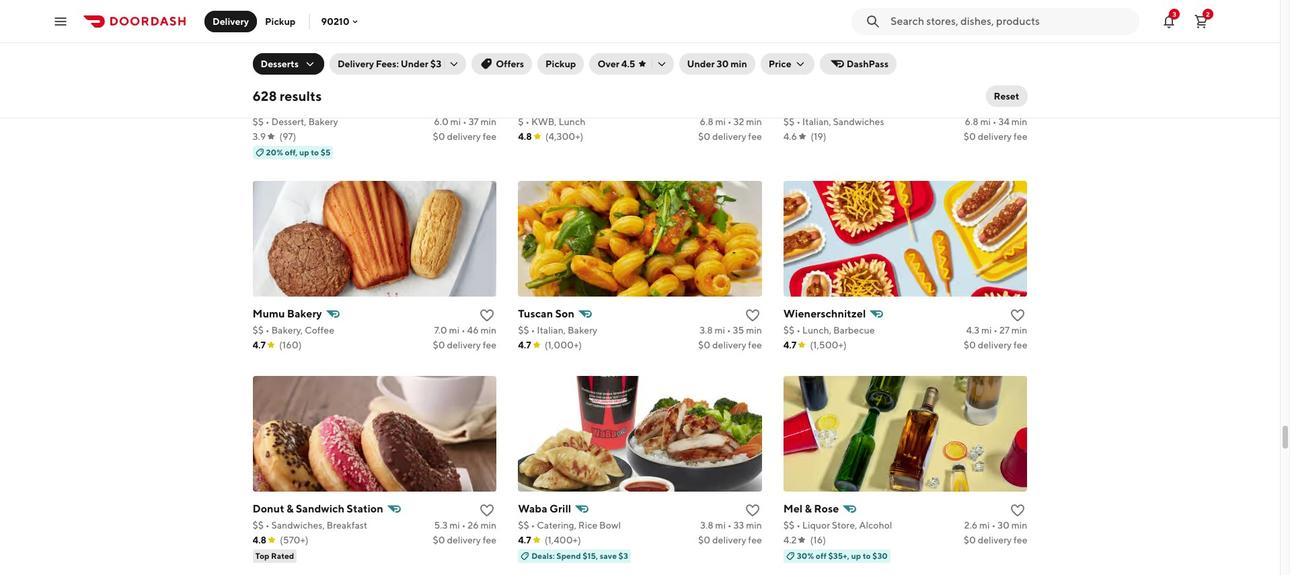 Task type: locate. For each thing, give the bounding box(es) containing it.
lunch,
[[802, 325, 831, 335]]

2 vertical spatial bakery
[[568, 325, 597, 335]]

delivery for mumu bakery
[[447, 339, 481, 350]]

$$ for tuscan son
[[518, 325, 529, 335]]

over
[[598, 59, 619, 69]]

1 horizontal spatial click to add this store to your saved list image
[[1010, 502, 1026, 518]]

$$ up 3.9
[[253, 116, 264, 127]]

&
[[287, 502, 294, 515], [805, 502, 812, 515]]

3 items, open order cart image
[[1193, 13, 1209, 29]]

tuscan
[[518, 307, 553, 320]]

$​0 delivery fee
[[433, 131, 496, 142], [698, 131, 762, 142], [964, 131, 1027, 142], [433, 339, 496, 350], [698, 339, 762, 350], [964, 339, 1027, 350], [433, 534, 496, 545], [698, 534, 762, 545], [964, 534, 1027, 545]]

mi for waba grill
[[715, 520, 726, 530]]

0 vertical spatial pickup
[[265, 16, 296, 27]]

4.7 for waba grill
[[518, 534, 531, 545]]

2 & from the left
[[805, 502, 812, 515]]

0 vertical spatial click to add this store to your saved list image
[[479, 307, 495, 323]]

4.7
[[253, 339, 266, 350], [518, 339, 531, 350], [783, 339, 797, 350], [518, 534, 531, 545]]

min for 6.8 mi • 34 min
[[1011, 116, 1027, 127]]

$​0 for waba grill
[[698, 534, 710, 545]]

4.7 for tuscan son
[[518, 339, 531, 350]]

$$ for mel & rose
[[783, 520, 795, 530]]

1 vertical spatial $3
[[619, 551, 628, 561]]

desserts
[[261, 59, 299, 69]]

1 vertical spatial up
[[851, 551, 861, 561]]

• left 26 on the bottom left of the page
[[462, 520, 466, 530]]

$​0 down 5.3
[[433, 534, 445, 545]]

4.7 down waba
[[518, 534, 531, 545]]

• right '2.6'
[[992, 520, 996, 530]]

•
[[266, 116, 270, 127], [463, 116, 467, 127], [525, 116, 529, 127], [728, 116, 732, 127], [796, 116, 800, 127], [993, 116, 997, 127], [266, 325, 270, 335], [461, 325, 465, 335], [531, 325, 535, 335], [727, 325, 731, 335], [796, 325, 800, 335], [994, 325, 998, 335], [266, 520, 270, 530], [462, 520, 466, 530], [531, 520, 535, 530], [728, 520, 732, 530], [796, 520, 800, 530], [992, 520, 996, 530]]

2 6.8 from the left
[[965, 116, 978, 127]]

bakery
[[308, 116, 338, 127], [287, 307, 322, 320], [568, 325, 597, 335]]

$​0 delivery fee down the 5.3 mi • 26 min on the bottom of the page
[[433, 534, 496, 545]]

0 vertical spatial 30
[[717, 59, 729, 69]]

• left 34
[[993, 116, 997, 127]]

$3
[[430, 59, 441, 69], [619, 551, 628, 561]]

0 horizontal spatial pickup
[[265, 16, 296, 27]]

delivery for donut & sandwich station
[[447, 534, 481, 545]]

1 under from the left
[[401, 59, 428, 69]]

notification bell image
[[1161, 13, 1177, 29]]

$​0 down 3.8 mi • 33 min
[[698, 534, 710, 545]]

(97)
[[279, 131, 296, 142]]

under 30 min button
[[679, 53, 755, 75]]

catering,
[[537, 520, 576, 530]]

2 3.8 from the top
[[700, 520, 713, 530]]

$​0
[[433, 131, 445, 142], [698, 131, 710, 142], [964, 131, 976, 142], [433, 339, 445, 350], [698, 339, 710, 350], [964, 339, 976, 350], [433, 534, 445, 545], [698, 534, 710, 545], [964, 534, 976, 545]]

0 horizontal spatial to
[[311, 147, 319, 157]]

min right '2.6'
[[1011, 520, 1027, 530]]

• left lunch,
[[796, 325, 800, 335]]

min
[[731, 59, 747, 69], [481, 116, 496, 127], [746, 116, 762, 127], [1011, 116, 1027, 127], [481, 325, 496, 335], [746, 325, 762, 335], [1011, 325, 1027, 335], [481, 520, 496, 530], [746, 520, 762, 530], [1011, 520, 1027, 530]]

$$ for wienerschnitzel
[[783, 325, 795, 335]]

$​0 delivery fee down 3.8 mi • 33 min
[[698, 534, 762, 545]]

& for donut
[[287, 502, 294, 515]]

min for 6.8 mi • 32 min
[[746, 116, 762, 127]]

fee down the 7.0 mi • 46 min
[[483, 339, 496, 350]]

$$ • bakery, coffee
[[253, 325, 334, 335]]

fee
[[483, 131, 496, 142], [748, 131, 762, 142], [1014, 131, 1027, 142], [483, 339, 496, 350], [748, 339, 762, 350], [1014, 339, 1027, 350], [483, 534, 496, 545], [748, 534, 762, 545], [1014, 534, 1027, 545]]

sandwiches
[[833, 116, 884, 127]]

bakery down son at the bottom of the page
[[568, 325, 597, 335]]

italian, up the (19)
[[802, 116, 831, 127]]

up right the $35+, on the bottom of page
[[851, 551, 861, 561]]

4.7 left the (1,500+)
[[783, 339, 797, 350]]

delivery down the 3.8 mi • 35 min on the right bottom of page
[[712, 339, 746, 350]]

6.8 left 34
[[965, 116, 978, 127]]

0 vertical spatial 3.8
[[700, 325, 713, 335]]

mi right 5.3
[[449, 520, 460, 530]]

delivery down 2.6 mi • 30 min
[[978, 534, 1012, 545]]

$​0 down 6.0
[[433, 131, 445, 142]]

click to add this store to your saved list image
[[479, 307, 495, 323], [1010, 502, 1026, 518]]

delivery for delivery
[[213, 16, 249, 27]]

$​0 for mumu bakery
[[433, 339, 445, 350]]

0 horizontal spatial 6.8
[[700, 116, 713, 127]]

off,
[[285, 147, 298, 157]]

$​0 delivery fee down 2.6 mi • 30 min
[[964, 534, 1027, 545]]

delivery down 3.8 mi • 33 min
[[712, 534, 746, 545]]

30 inside button
[[717, 59, 729, 69]]

price button
[[761, 53, 814, 75]]

4.8 down $
[[518, 131, 532, 142]]

0 vertical spatial 4.8
[[518, 131, 532, 142]]

$15,
[[583, 551, 598, 561]]

under 30 min
[[687, 59, 747, 69]]

fee down 3.8 mi • 33 min
[[748, 534, 762, 545]]

$$ up 4.2
[[783, 520, 795, 530]]

mi
[[450, 116, 461, 127], [715, 116, 726, 127], [980, 116, 991, 127], [449, 325, 459, 335], [715, 325, 725, 335], [981, 325, 992, 335], [449, 520, 460, 530], [715, 520, 726, 530], [979, 520, 990, 530]]

results
[[280, 88, 322, 104]]

4.7 left (160)
[[253, 339, 266, 350]]

$​0 down 6.8 mi • 32 min
[[698, 131, 710, 142]]

to left $30
[[863, 551, 871, 561]]

2 under from the left
[[687, 59, 715, 69]]

fee down 4.3 mi • 27 min
[[1014, 339, 1027, 350]]

6.8 left 32 on the top of page
[[700, 116, 713, 127]]

tuscan son
[[518, 307, 574, 320]]

kwb,
[[531, 116, 557, 127]]

• down sweet
[[266, 116, 270, 127]]

mi right "7.0"
[[449, 325, 459, 335]]

(16)
[[810, 534, 826, 545]]

mi right '2.6'
[[979, 520, 990, 530]]

1 horizontal spatial &
[[805, 502, 812, 515]]

over 4.5 button
[[589, 53, 674, 75]]

1 horizontal spatial under
[[687, 59, 715, 69]]

min right 34
[[1011, 116, 1027, 127]]

min for 5.3 mi • 26 min
[[481, 520, 496, 530]]

click to add this store to your saved list image up the 7.0 mi • 46 min
[[479, 307, 495, 323]]

32
[[733, 116, 744, 127]]

under up 6.8 mi • 32 min
[[687, 59, 715, 69]]

$​0 delivery fee down the 3.8 mi • 35 min on the right bottom of page
[[698, 339, 762, 350]]

min right 37
[[481, 116, 496, 127]]

$​0 delivery fee down the 7.0 mi • 46 min
[[433, 339, 496, 350]]

4.8 for (570+)
[[253, 534, 266, 545]]

pickup button up desserts
[[257, 10, 304, 32]]

1 vertical spatial 30
[[998, 520, 1010, 530]]

0 vertical spatial italian,
[[802, 116, 831, 127]]

min right 32 on the top of page
[[746, 116, 762, 127]]

to left $5
[[311, 147, 319, 157]]

fee down the 3.8 mi • 35 min on the right bottom of page
[[748, 339, 762, 350]]

0 horizontal spatial 30
[[717, 59, 729, 69]]

mi right 4.3
[[981, 325, 992, 335]]

5.3 mi • 26 min
[[434, 520, 496, 530]]

1 horizontal spatial 6.8
[[965, 116, 978, 127]]

mi for wienerschnitzel
[[981, 325, 992, 335]]

3.8 mi • 33 min
[[700, 520, 762, 530]]

$​0 for donut & sandwich station
[[433, 534, 445, 545]]

fee down 2.6 mi • 30 min
[[1014, 534, 1027, 545]]

$​0 down 4.3
[[964, 339, 976, 350]]

$3 right fees:
[[430, 59, 441, 69]]

$$ down donut
[[253, 520, 264, 530]]

$30
[[872, 551, 888, 561]]

offers
[[496, 59, 524, 69]]

• left 37
[[463, 116, 467, 127]]

delivery down the 5.3 mi • 26 min on the bottom of the page
[[447, 534, 481, 545]]

1 horizontal spatial delivery
[[338, 59, 374, 69]]

delivery fees: under $3
[[338, 59, 441, 69]]

0 horizontal spatial up
[[299, 147, 309, 157]]

click to add this store to your saved list image for tuscan son
[[744, 307, 761, 323]]

628
[[253, 88, 277, 104]]

italian, for (19)
[[802, 116, 831, 127]]

1 horizontal spatial pickup button
[[537, 53, 584, 75]]

$$ down mumu
[[253, 325, 264, 335]]

$$ down tuscan
[[518, 325, 529, 335]]

sandwiches,
[[271, 520, 325, 530]]

delivery down 4.3 mi • 27 min
[[978, 339, 1012, 350]]

30% off $35+, up to $30
[[797, 551, 888, 561]]

click to add this store to your saved list image for wienerschnitzel
[[1010, 307, 1026, 323]]

delivery inside button
[[213, 16, 249, 27]]

click to add this store to your saved list image for mumu bakery
[[479, 307, 495, 323]]

30 right '2.6'
[[998, 520, 1010, 530]]

0 horizontal spatial &
[[287, 502, 294, 515]]

1 vertical spatial pickup
[[546, 59, 576, 69]]

mi right 6.0
[[450, 116, 461, 127]]

offers button
[[472, 53, 532, 75]]

$​0 delivery fee for tuscan son
[[698, 339, 762, 350]]

1 vertical spatial click to add this store to your saved list image
[[1010, 502, 1026, 518]]

desserts button
[[253, 53, 324, 75]]

min right 46
[[481, 325, 496, 335]]

$​0 delivery fee for waba grill
[[698, 534, 762, 545]]

46
[[467, 325, 479, 335]]

(1,000+)
[[545, 339, 582, 350]]

mel
[[783, 502, 803, 515]]

bakery down sweet dough cinna-rolls
[[308, 116, 338, 127]]

1 6.8 from the left
[[700, 116, 713, 127]]

$$ • liquor store, alcohol
[[783, 520, 892, 530]]

1 horizontal spatial 4.8
[[518, 131, 532, 142]]

min for 7.0 mi • 46 min
[[481, 325, 496, 335]]

• down donut
[[266, 520, 270, 530]]

top rated
[[255, 551, 294, 561]]

1 vertical spatial 3.8
[[700, 520, 713, 530]]

click to add this store to your saved list image up 3.8 mi • 33 min
[[744, 502, 761, 518]]

1 horizontal spatial italian,
[[802, 116, 831, 127]]

& up sandwiches, on the left bottom
[[287, 502, 294, 515]]

under inside button
[[687, 59, 715, 69]]

$$ up 4.6
[[783, 116, 795, 127]]

0 horizontal spatial click to add this store to your saved list image
[[479, 307, 495, 323]]

min right 33
[[746, 520, 762, 530]]

up right off,
[[299, 147, 309, 157]]

min right 35
[[746, 325, 762, 335]]

1 vertical spatial delivery
[[338, 59, 374, 69]]

30
[[717, 59, 729, 69], [998, 520, 1010, 530]]

0 vertical spatial $3
[[430, 59, 441, 69]]

4.8
[[518, 131, 532, 142], [253, 534, 266, 545]]

mi left 35
[[715, 325, 725, 335]]

pickup left "over"
[[546, 59, 576, 69]]

fee down the 5.3 mi • 26 min on the bottom of the page
[[483, 534, 496, 545]]

1 horizontal spatial pickup
[[546, 59, 576, 69]]

4.7 down tuscan
[[518, 339, 531, 350]]

$​0 down "7.0"
[[433, 339, 445, 350]]

breakfast
[[327, 520, 367, 530]]

pickup up desserts
[[265, 16, 296, 27]]

click to add this store to your saved list image up the 3.8 mi • 35 min on the right bottom of page
[[744, 307, 761, 323]]

0 vertical spatial pickup button
[[257, 10, 304, 32]]

delivery for wienerschnitzel
[[978, 339, 1012, 350]]

0 horizontal spatial delivery
[[213, 16, 249, 27]]

delivery down 6.8 mi • 32 min
[[712, 131, 746, 142]]

fee for mel & rose
[[1014, 534, 1027, 545]]

barbecue
[[833, 325, 875, 335]]

mi for donut & sandwich station
[[449, 520, 460, 530]]

0 vertical spatial bakery
[[308, 116, 338, 127]]

$$ • sandwiches, breakfast
[[253, 520, 367, 530]]

1 horizontal spatial to
[[863, 551, 871, 561]]

0 horizontal spatial $3
[[430, 59, 441, 69]]

min left price
[[731, 59, 747, 69]]

spend
[[556, 551, 581, 561]]

1 horizontal spatial up
[[851, 551, 861, 561]]

click to add this store to your saved list image for donut & sandwich station
[[479, 502, 495, 518]]

1 & from the left
[[287, 502, 294, 515]]

$​0 delivery fee for mumu bakery
[[433, 339, 496, 350]]

7.0 mi • 46 min
[[434, 325, 496, 335]]

click to add this store to your saved list image
[[1010, 99, 1026, 115], [744, 307, 761, 323], [1010, 307, 1026, 323], [479, 502, 495, 518], [744, 502, 761, 518]]

under
[[401, 59, 428, 69], [687, 59, 715, 69]]

1 3.8 from the top
[[700, 325, 713, 335]]

0 horizontal spatial 4.8
[[253, 534, 266, 545]]

pickup button left "over"
[[537, 53, 584, 75]]

mi left 33
[[715, 520, 726, 530]]

$$
[[253, 116, 264, 127], [783, 116, 795, 127], [253, 325, 264, 335], [518, 325, 529, 335], [783, 325, 795, 335], [253, 520, 264, 530], [518, 520, 529, 530], [783, 520, 795, 530]]

waba grill
[[518, 502, 571, 515]]

click to add this store to your saved list image up 2.6 mi • 30 min
[[1010, 502, 1026, 518]]

& right mel
[[805, 502, 812, 515]]

1 vertical spatial italian,
[[537, 325, 566, 335]]

mumu bakery
[[253, 307, 322, 320]]

0 vertical spatial delivery
[[213, 16, 249, 27]]

dough
[[286, 99, 320, 111]]

min right 26 on the bottom left of the page
[[481, 520, 496, 530]]

0 horizontal spatial italian,
[[537, 325, 566, 335]]

1 vertical spatial 4.8
[[253, 534, 266, 545]]

$​0 for wienerschnitzel
[[964, 339, 976, 350]]

$​0 delivery fee down 4.3 mi • 27 min
[[964, 339, 1027, 350]]

3.8 left 33
[[700, 520, 713, 530]]

delivery down the 7.0 mi • 46 min
[[447, 339, 481, 350]]

off
[[816, 551, 827, 561]]

click to add this store to your saved list image up 4.3 mi • 27 min
[[1010, 307, 1026, 323]]

delivery
[[447, 131, 481, 142], [712, 131, 746, 142], [978, 131, 1012, 142], [447, 339, 481, 350], [712, 339, 746, 350], [978, 339, 1012, 350], [447, 534, 481, 545], [712, 534, 746, 545], [978, 534, 1012, 545]]

click to add this store to your saved list image for mel & rose
[[1010, 502, 1026, 518]]

price
[[769, 59, 791, 69]]

0 horizontal spatial under
[[401, 59, 428, 69]]

$​0 down the 3.8 mi • 35 min on the right bottom of page
[[698, 339, 710, 350]]

up
[[299, 147, 309, 157], [851, 551, 861, 561]]

liquor
[[802, 520, 830, 530]]

min for 2.6 mi • 30 min
[[1011, 520, 1027, 530]]

(570+)
[[280, 534, 308, 545]]

1 horizontal spatial $3
[[619, 551, 628, 561]]

reset button
[[986, 85, 1027, 107]]

$​0 down 6.8 mi • 34 min
[[964, 131, 976, 142]]

son
[[555, 307, 574, 320]]

0 vertical spatial up
[[299, 147, 309, 157]]

click to add this store to your saved list image up the 5.3 mi • 26 min on the bottom of the page
[[479, 502, 495, 518]]



Task type: describe. For each thing, give the bounding box(es) containing it.
• down mumu
[[266, 325, 270, 335]]

min inside button
[[731, 59, 747, 69]]

(160)
[[279, 339, 302, 350]]

• down tuscan
[[531, 325, 535, 335]]

min for 3.8 mi • 35 min
[[746, 325, 762, 335]]

6.0 mi • 37 min
[[434, 116, 496, 127]]

4.3 mi • 27 min
[[966, 325, 1027, 335]]

fee for mumu bakery
[[483, 339, 496, 350]]

mi left 32 on the top of page
[[715, 116, 726, 127]]

mi for mumu bakery
[[449, 325, 459, 335]]

3.8 for tuscan son
[[700, 325, 713, 335]]

store,
[[832, 520, 857, 530]]

• left 32 on the top of page
[[728, 116, 732, 127]]

6.0
[[434, 116, 449, 127]]

26
[[468, 520, 479, 530]]

fee down the 6.0 mi • 37 min
[[483, 131, 496, 142]]

donut
[[253, 502, 284, 515]]

$$ for donut & sandwich station
[[253, 520, 264, 530]]

(4,300+)
[[545, 131, 583, 142]]

delivery for mel & rose
[[978, 534, 1012, 545]]

2
[[1206, 10, 1210, 18]]

fee for tuscan son
[[748, 339, 762, 350]]

$​0 delivery fee down the 6.0 mi • 37 min
[[433, 131, 496, 142]]

• left 46
[[461, 325, 465, 335]]

waba
[[518, 502, 547, 515]]

6.8 for 6.8 mi • 34 min
[[965, 116, 978, 127]]

fee for donut & sandwich station
[[483, 534, 496, 545]]

delivery down the 6.0 mi • 37 min
[[447, 131, 481, 142]]

(19)
[[811, 131, 826, 142]]

sweet dough cinna-rolls
[[253, 99, 381, 111]]

• right $
[[525, 116, 529, 127]]

min for 4.3 mi • 27 min
[[1011, 325, 1027, 335]]

$​0 for tuscan son
[[698, 339, 710, 350]]

2.6
[[964, 520, 977, 530]]

3.8 mi • 35 min
[[700, 325, 762, 335]]

delivery for delivery fees: under $3
[[338, 59, 374, 69]]

4.7 for wienerschnitzel
[[783, 339, 797, 350]]

donut & sandwich station
[[253, 502, 383, 515]]

click to add this store to your saved list image up 6.8 mi • 34 min
[[1010, 99, 1026, 115]]

deals: spend $15, save $3
[[531, 551, 628, 561]]

dashpass button
[[820, 53, 897, 75]]

fee for wienerschnitzel
[[1014, 339, 1027, 350]]

$5
[[321, 147, 331, 157]]

(1,500+)
[[810, 339, 847, 350]]

0 vertical spatial to
[[311, 147, 319, 157]]

save
[[600, 551, 617, 561]]

5.3
[[434, 520, 448, 530]]

27
[[999, 325, 1010, 335]]

1 vertical spatial pickup button
[[537, 53, 584, 75]]

$$ for waba grill
[[518, 520, 529, 530]]

dessert,
[[271, 116, 306, 127]]

90210 button
[[321, 16, 360, 27]]

mi left 34
[[980, 116, 991, 127]]

$​0 for mel & rose
[[964, 534, 976, 545]]

$ • kwb, lunch
[[518, 116, 585, 127]]

$​0 delivery fee for wienerschnitzel
[[964, 339, 1027, 350]]

1 vertical spatial bakery
[[287, 307, 322, 320]]

rose
[[814, 502, 839, 515]]

min for 3.8 mi • 33 min
[[746, 520, 762, 530]]

station
[[347, 502, 383, 515]]

click to add this store to your saved list image for waba grill
[[744, 502, 761, 518]]

delivery for tuscan son
[[712, 339, 746, 350]]

$​0 delivery fee for mel & rose
[[964, 534, 1027, 545]]

italian, for (1,000+)
[[537, 325, 566, 335]]

2 button
[[1188, 8, 1215, 35]]

30%
[[797, 551, 814, 561]]

628 results
[[253, 88, 322, 104]]

• up 4.2
[[796, 520, 800, 530]]

$​0 delivery fee for donut & sandwich station
[[433, 534, 496, 545]]

bakery,
[[271, 325, 303, 335]]

rated
[[271, 551, 294, 561]]

reset
[[994, 91, 1019, 102]]

alcohol
[[859, 520, 892, 530]]

$
[[518, 116, 524, 127]]

$$ • dessert, bakery
[[253, 116, 338, 127]]

& for mel
[[805, 502, 812, 515]]

6.8 mi • 34 min
[[965, 116, 1027, 127]]

$35+,
[[828, 551, 849, 561]]

4.8 for (4,300+)
[[518, 131, 532, 142]]

34
[[998, 116, 1010, 127]]

delivery for waba grill
[[712, 534, 746, 545]]

min for 6.0 mi • 37 min
[[481, 116, 496, 127]]

fee down 6.8 mi • 34 min
[[1014, 131, 1027, 142]]

0 horizontal spatial pickup button
[[257, 10, 304, 32]]

coffee
[[305, 325, 334, 335]]

over 4.5
[[598, 59, 635, 69]]

top
[[255, 551, 269, 561]]

7.0
[[434, 325, 447, 335]]

sweet
[[253, 99, 284, 111]]

2.6 mi • 30 min
[[964, 520, 1027, 530]]

• down waba
[[531, 520, 535, 530]]

3
[[1172, 10, 1176, 18]]

rolls
[[357, 99, 381, 111]]

3.9
[[253, 131, 266, 142]]

$$ • italian, sandwiches
[[783, 116, 884, 127]]

• left 33
[[728, 520, 732, 530]]

4.7 for mumu bakery
[[253, 339, 266, 350]]

20%
[[266, 147, 283, 157]]

mi for mel & rose
[[979, 520, 990, 530]]

sandwich
[[296, 502, 344, 515]]

6.8 for 6.8 mi • 32 min
[[700, 116, 713, 127]]

$​0 delivery fee down 6.8 mi • 32 min
[[698, 131, 762, 142]]

Store search: begin typing to search for stores available on DoorDash text field
[[891, 14, 1131, 29]]

37
[[469, 116, 479, 127]]

1 vertical spatial to
[[863, 551, 871, 561]]

4.3
[[966, 325, 979, 335]]

90210
[[321, 16, 350, 27]]

1 horizontal spatial 30
[[998, 520, 1010, 530]]

(1,400+)
[[545, 534, 581, 545]]

4.6
[[783, 131, 797, 142]]

• left the 27
[[994, 325, 998, 335]]

mel & rose
[[783, 502, 839, 515]]

delivery button
[[204, 10, 257, 32]]

lunch
[[559, 116, 585, 127]]

fee for waba grill
[[748, 534, 762, 545]]

6.8 mi • 32 min
[[700, 116, 762, 127]]

rice
[[578, 520, 597, 530]]

mi for tuscan son
[[715, 325, 725, 335]]

$​0 delivery fee down 6.8 mi • 34 min
[[964, 131, 1027, 142]]

grill
[[550, 502, 571, 515]]

bakery for $$ • italian, bakery
[[568, 325, 597, 335]]

mumu
[[253, 307, 285, 320]]

• up 4.6
[[796, 116, 800, 127]]

fees:
[[376, 59, 399, 69]]

$$ • catering, rice bowl
[[518, 520, 621, 530]]

open menu image
[[52, 13, 69, 29]]

bakery for $$ • dessert, bakery
[[308, 116, 338, 127]]

fee down 6.8 mi • 32 min
[[748, 131, 762, 142]]

$$ • lunch, barbecue
[[783, 325, 875, 335]]

cinna-
[[322, 99, 357, 111]]

4.5
[[621, 59, 635, 69]]

deals:
[[531, 551, 555, 561]]

$$ for mumu bakery
[[253, 325, 264, 335]]

• left 35
[[727, 325, 731, 335]]

delivery down 6.8 mi • 34 min
[[978, 131, 1012, 142]]

3.8 for waba grill
[[700, 520, 713, 530]]



Task type: vqa. For each thing, say whether or not it's contained in the screenshot.


